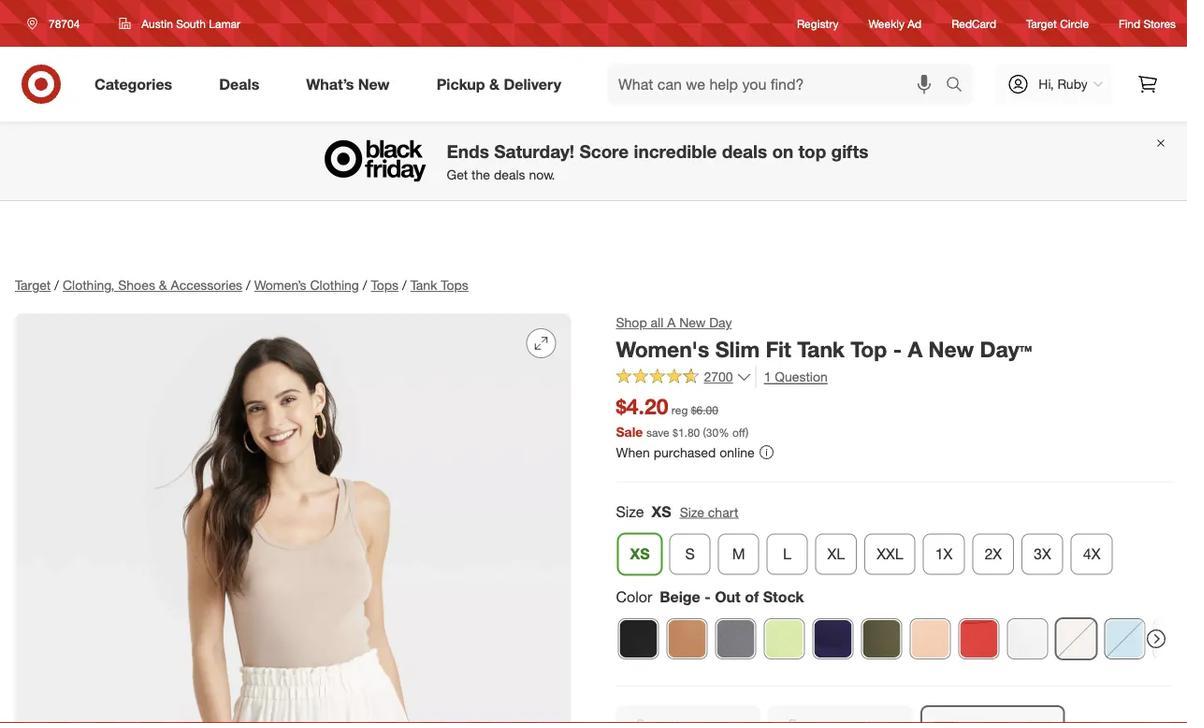 Task type: vqa. For each thing, say whether or not it's contained in the screenshot.
password field
no



Task type: describe. For each thing, give the bounding box(es) containing it.
slim
[[715, 336, 760, 362]]

target circle link
[[1026, 15, 1089, 31]]

out
[[715, 587, 741, 606]]

2 tops from the left
[[441, 277, 469, 293]]

navy blue image
[[814, 620, 853, 659]]

0 vertical spatial deals
[[722, 140, 767, 162]]

olive green image
[[862, 620, 901, 659]]

tank inside the shop all a new day women's slim fit tank top - a new day™
[[797, 336, 845, 362]]

white image
[[1008, 620, 1047, 659]]

clothing
[[310, 277, 359, 293]]

what's new link
[[290, 64, 413, 105]]

pickup & delivery link
[[421, 64, 585, 105]]

redcard link
[[952, 15, 996, 31]]

size xs size chart
[[616, 502, 739, 521]]

$4.20 reg $6.00 sale save $ 1.80 ( 30 % off )
[[616, 394, 749, 440]]

of
[[745, 587, 759, 606]]

lamar
[[209, 16, 241, 30]]

pickup & delivery
[[437, 75, 561, 93]]

on
[[772, 140, 794, 162]]

0 horizontal spatial tank
[[411, 277, 437, 293]]

tank tops link
[[411, 277, 469, 293]]

delivery
[[504, 75, 561, 93]]

xl link
[[815, 534, 857, 575]]

south
[[176, 16, 206, 30]]

2700
[[704, 369, 733, 385]]

4x link
[[1071, 534, 1113, 575]]

1.80
[[678, 425, 700, 439]]

shop all a new day women's slim fit tank top - a new day™
[[616, 314, 1032, 362]]

all
[[651, 314, 664, 331]]

m
[[732, 545, 745, 563]]

2 horizontal spatial new
[[929, 336, 974, 362]]

1 horizontal spatial new
[[679, 314, 706, 331]]

0 horizontal spatial xs
[[630, 545, 650, 563]]

- inside the shop all a new day women's slim fit tank top - a new day™
[[893, 336, 902, 362]]

xl
[[828, 545, 845, 563]]

search
[[938, 77, 982, 95]]

now.
[[529, 166, 555, 183]]

women's
[[616, 336, 709, 362]]

clothing, shoes & accessories link
[[63, 277, 242, 293]]

What can we help you find? suggestions appear below search field
[[607, 64, 951, 105]]

categories
[[94, 75, 172, 93]]

1 horizontal spatial &
[[489, 75, 500, 93]]

beige
[[660, 587, 701, 606]]

2x link
[[972, 534, 1014, 575]]

chart
[[708, 504, 739, 520]]

l
[[783, 545, 792, 563]]

red image
[[959, 620, 999, 659]]

78704 button
[[15, 7, 100, 40]]

deals link
[[203, 64, 283, 105]]

ends
[[447, 140, 489, 162]]

score
[[580, 140, 629, 162]]

s
[[685, 545, 695, 563]]

online
[[720, 444, 755, 460]]

women's clothing link
[[254, 277, 359, 293]]

black image
[[619, 620, 658, 659]]

color beige - out of stock
[[616, 587, 804, 606]]

off
[[733, 425, 746, 439]]

categories link
[[79, 64, 196, 105]]

new inside "link"
[[358, 75, 390, 93]]

saturday!
[[494, 140, 575, 162]]

1 / from the left
[[55, 277, 59, 293]]

deals
[[219, 75, 259, 93]]

incredible
[[634, 140, 717, 162]]

sale
[[616, 423, 643, 440]]

1 vertical spatial &
[[159, 277, 167, 293]]

2 / from the left
[[246, 277, 251, 293]]

when purchased online
[[616, 444, 755, 460]]

m link
[[718, 534, 759, 575]]

fit
[[766, 336, 791, 362]]

registry
[[797, 16, 839, 30]]

group containing size
[[614, 501, 1172, 582]]

xs link
[[618, 534, 662, 575]]

gray image
[[716, 620, 756, 659]]

top
[[851, 336, 887, 362]]

day™
[[980, 336, 1032, 362]]



Task type: locate. For each thing, give the bounding box(es) containing it.
weekly ad link
[[869, 15, 922, 31]]

find stores
[[1119, 16, 1176, 30]]

)
[[746, 425, 749, 439]]

ends saturday! score incredible deals on top gifts get the deals now.
[[447, 140, 869, 183]]

2700 link
[[616, 367, 752, 389]]

/
[[55, 277, 59, 293], [246, 277, 251, 293], [363, 277, 367, 293], [402, 277, 407, 293]]

0 vertical spatial a
[[667, 314, 676, 331]]

- left out
[[705, 587, 711, 606]]

0 horizontal spatial new
[[358, 75, 390, 93]]

hi, ruby
[[1039, 76, 1088, 92]]

0 horizontal spatial a
[[667, 314, 676, 331]]

78704
[[49, 16, 80, 30]]

1 vertical spatial new
[[679, 314, 706, 331]]

target for target circle
[[1026, 16, 1057, 30]]

0 horizontal spatial -
[[705, 587, 711, 606]]

/ right tops link
[[402, 277, 407, 293]]

tank right tops link
[[411, 277, 437, 293]]

1 vertical spatial a
[[908, 336, 923, 362]]

search button
[[938, 64, 982, 109]]

0 vertical spatial tank
[[411, 277, 437, 293]]

xs up color
[[630, 545, 650, 563]]

target left circle
[[1026, 16, 1057, 30]]

shop
[[616, 314, 647, 331]]

clothing,
[[63, 277, 114, 293]]

deals right the
[[494, 166, 525, 183]]

shoes
[[118, 277, 155, 293]]

when
[[616, 444, 650, 460]]

s link
[[670, 534, 711, 575]]

deals left on
[[722, 140, 767, 162]]

4 / from the left
[[402, 277, 407, 293]]

the
[[472, 166, 490, 183]]

&
[[489, 75, 500, 93], [159, 277, 167, 293]]

find
[[1119, 16, 1141, 30]]

stock
[[763, 587, 804, 606]]

circle
[[1060, 16, 1089, 30]]

0 vertical spatial new
[[358, 75, 390, 93]]

0 horizontal spatial deals
[[494, 166, 525, 183]]

1 horizontal spatial deals
[[722, 140, 767, 162]]

-
[[893, 336, 902, 362], [705, 587, 711, 606]]

2 vertical spatial new
[[929, 336, 974, 362]]

1 horizontal spatial a
[[908, 336, 923, 362]]

1x
[[935, 545, 953, 563]]

4x
[[1083, 545, 1101, 563]]

women's slim fit tank top - a new day™, 1 of 11 image
[[15, 313, 571, 723]]

1 vertical spatial -
[[705, 587, 711, 606]]

/ left women's
[[246, 277, 251, 293]]

1 horizontal spatial -
[[893, 336, 902, 362]]

tops link
[[371, 277, 399, 293]]

a
[[667, 314, 676, 331], [908, 336, 923, 362]]

1 tops from the left
[[371, 277, 399, 293]]

peach orange image
[[911, 620, 950, 659]]

size inside size xs size chart
[[680, 504, 704, 520]]

save
[[647, 425, 670, 439]]

beige - out of stock image
[[1057, 620, 1096, 659]]

new left day
[[679, 314, 706, 331]]

& right pickup at the top left of the page
[[489, 75, 500, 93]]

0 vertical spatial -
[[893, 336, 902, 362]]

2x
[[985, 545, 1002, 563]]

new
[[358, 75, 390, 93], [679, 314, 706, 331], [929, 336, 974, 362]]

xxl
[[877, 545, 904, 563]]

1 vertical spatial deals
[[494, 166, 525, 183]]

stores
[[1144, 16, 1176, 30]]

size left the chart
[[680, 504, 704, 520]]

brown image
[[668, 620, 707, 659]]

1x link
[[923, 534, 965, 575]]

l link
[[767, 534, 808, 575]]

& right shoes
[[159, 277, 167, 293]]

0 horizontal spatial &
[[159, 277, 167, 293]]

reg
[[672, 403, 688, 417]]

0 vertical spatial xs
[[652, 502, 671, 521]]

1 vertical spatial xs
[[630, 545, 650, 563]]

1 horizontal spatial size
[[680, 504, 704, 520]]

ruby
[[1058, 76, 1088, 92]]

1 horizontal spatial tops
[[441, 277, 469, 293]]

(
[[703, 425, 706, 439]]

austin south lamar button
[[107, 7, 253, 40]]

blue - out of stock image
[[1105, 620, 1145, 659]]

women's
[[254, 277, 307, 293]]

0 horizontal spatial target
[[15, 277, 51, 293]]

new left day™
[[929, 336, 974, 362]]

a right top
[[908, 336, 923, 362]]

a right all on the top
[[667, 314, 676, 331]]

weekly ad
[[869, 16, 922, 30]]

0 vertical spatial target
[[1026, 16, 1057, 30]]

1
[[764, 369, 771, 385]]

what's new
[[306, 75, 390, 93]]

tank up question
[[797, 336, 845, 362]]

color
[[616, 587, 652, 606]]

austin south lamar
[[142, 16, 241, 30]]

target circle
[[1026, 16, 1089, 30]]

0 horizontal spatial tops
[[371, 277, 399, 293]]

registry link
[[797, 15, 839, 31]]

1 horizontal spatial tank
[[797, 336, 845, 362]]

size up xs link
[[616, 502, 644, 521]]

tank
[[411, 277, 437, 293], [797, 336, 845, 362]]

austin
[[142, 16, 173, 30]]

1 question
[[764, 369, 828, 385]]

question
[[775, 369, 828, 385]]

1 vertical spatial target
[[15, 277, 51, 293]]

xs left size chart button
[[652, 502, 671, 521]]

target left clothing,
[[15, 277, 51, 293]]

1 question link
[[756, 367, 828, 388]]

target / clothing, shoes & accessories / women's clothing / tops / tank tops
[[15, 277, 469, 293]]

1 horizontal spatial xs
[[652, 502, 671, 521]]

3x
[[1034, 545, 1051, 563]]

$4.20
[[616, 394, 669, 420]]

gifts
[[831, 140, 869, 162]]

weekly
[[869, 16, 905, 30]]

$
[[673, 425, 678, 439]]

$6.00
[[691, 403, 719, 417]]

purchased
[[654, 444, 716, 460]]

new right what's on the left top
[[358, 75, 390, 93]]

/ right target link
[[55, 277, 59, 293]]

redcard
[[952, 16, 996, 30]]

what's
[[306, 75, 354, 93]]

day
[[709, 314, 732, 331]]

tops right clothing
[[371, 277, 399, 293]]

get
[[447, 166, 468, 183]]

3x link
[[1022, 534, 1064, 575]]

xs
[[652, 502, 671, 521], [630, 545, 650, 563]]

find stores link
[[1119, 15, 1176, 31]]

- right top
[[893, 336, 902, 362]]

group
[[614, 501, 1172, 582]]

accessories
[[171, 277, 242, 293]]

1 horizontal spatial target
[[1026, 16, 1057, 30]]

top
[[799, 140, 826, 162]]

%
[[719, 425, 729, 439]]

/ left tops link
[[363, 277, 367, 293]]

tops right tops link
[[441, 277, 469, 293]]

1 vertical spatial tank
[[797, 336, 845, 362]]

lime green image
[[765, 620, 804, 659]]

3 / from the left
[[363, 277, 367, 293]]

0 vertical spatial &
[[489, 75, 500, 93]]

size
[[616, 502, 644, 521], [680, 504, 704, 520]]

target for target / clothing, shoes & accessories / women's clothing / tops / tank tops
[[15, 277, 51, 293]]

0 horizontal spatial size
[[616, 502, 644, 521]]



